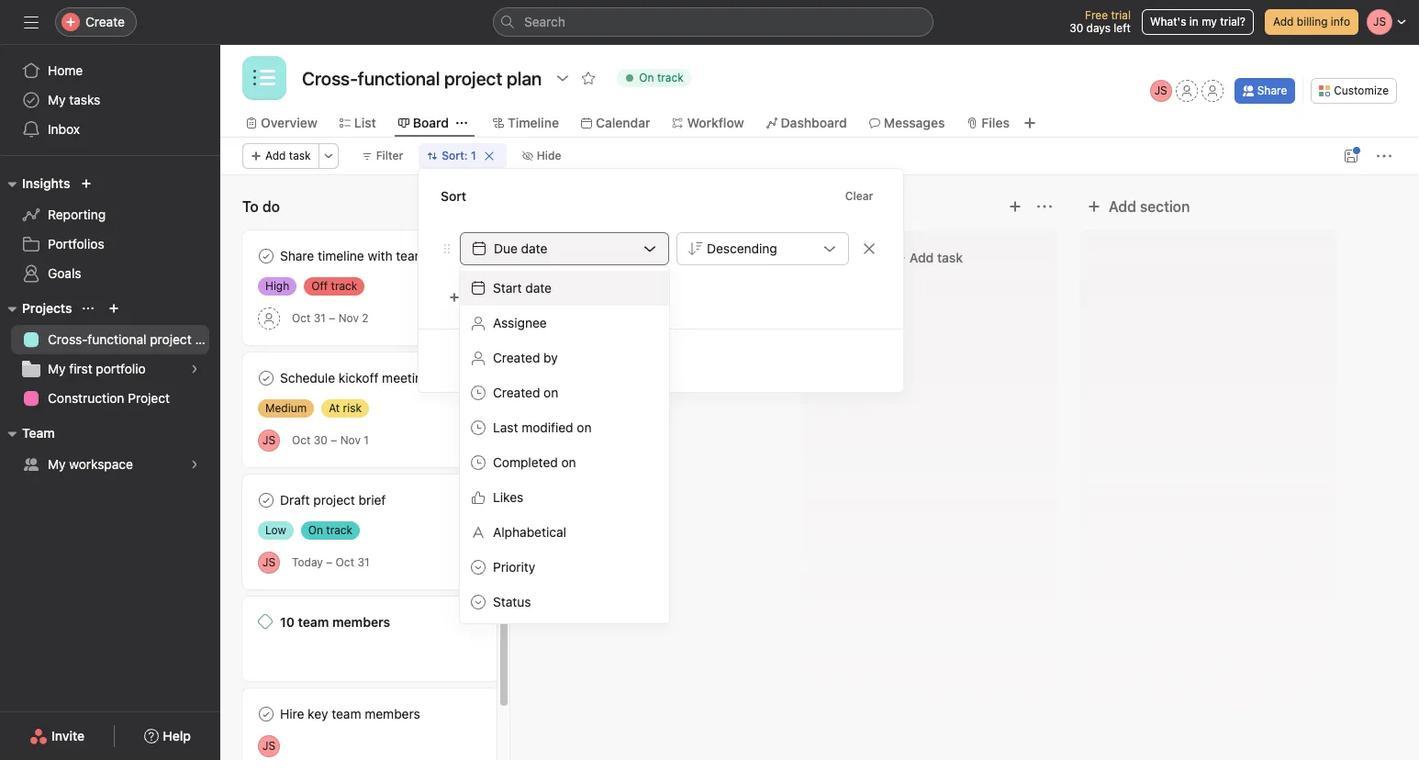 Task type: locate. For each thing, give the bounding box(es) containing it.
1 horizontal spatial on
[[561, 454, 576, 470]]

2 horizontal spatial add task
[[910, 250, 963, 265]]

track up workflow link
[[657, 71, 684, 84]]

0 horizontal spatial 31
[[314, 311, 326, 325]]

completed checkbox up the medium
[[255, 367, 277, 389]]

1 vertical spatial on
[[577, 420, 592, 435]]

0 vertical spatial 1
[[471, 149, 476, 162]]

share up high
[[280, 248, 314, 263]]

share
[[1257, 84, 1287, 97], [280, 248, 314, 263]]

oct up schedule
[[292, 311, 311, 325]]

31 right today
[[357, 555, 369, 569]]

more actions image left the filter dropdown button
[[323, 151, 334, 162]]

0 horizontal spatial hire
[[280, 706, 304, 722]]

2 completed image from the left
[[534, 245, 556, 267]]

my inside the global element
[[48, 92, 66, 107]]

low
[[265, 523, 286, 537]]

1 horizontal spatial first
[[587, 248, 610, 263]]

list link
[[340, 113, 376, 133]]

1 horizontal spatial 1
[[471, 149, 476, 162]]

on up today
[[308, 523, 323, 537]]

track down draft project brief
[[326, 523, 353, 537]]

completed checkbox up start date menu item
[[534, 245, 556, 267]]

sort:
[[442, 149, 468, 162]]

messages
[[884, 115, 945, 130]]

Completed checkbox
[[255, 245, 277, 267], [255, 489, 277, 511]]

0 horizontal spatial add task image
[[450, 199, 465, 214]]

2 add task image from the left
[[1008, 199, 1023, 214]]

0 horizontal spatial on
[[308, 523, 323, 537]]

my inside projects element
[[48, 361, 66, 376]]

completed checkbox for draft project brief
[[255, 489, 277, 511]]

on for completed on
[[561, 454, 576, 470]]

team right 10
[[298, 614, 329, 630]]

2 created from the top
[[493, 385, 540, 400]]

1 vertical spatial track
[[331, 279, 357, 293]]

1 completed checkbox from the top
[[255, 245, 277, 267]]

files
[[982, 115, 1010, 130]]

created left "by"
[[493, 350, 540, 365]]

by
[[544, 350, 558, 365]]

0 vertical spatial on
[[639, 71, 654, 84]]

track right off at the top left
[[331, 279, 357, 293]]

created for created on
[[493, 385, 540, 400]]

my down cross-
[[48, 361, 66, 376]]

completed image left the draft
[[255, 489, 277, 511]]

sort: 1 button
[[419, 143, 506, 169]]

members down today – oct 31
[[332, 614, 390, 630]]

add task image left more section actions icon
[[1008, 199, 1023, 214]]

portfolios
[[48, 236, 104, 252]]

on
[[639, 71, 654, 84], [308, 523, 323, 537]]

clear
[[845, 189, 873, 203]]

completed image for hire
[[534, 245, 556, 267]]

create button
[[55, 7, 137, 37]]

oct down the medium
[[292, 433, 311, 447]]

info
[[1331, 15, 1350, 28]]

1 vertical spatial completed checkbox
[[255, 367, 277, 389]]

1 horizontal spatial task
[[658, 330, 684, 346]]

oct 31 – nov 2
[[292, 311, 369, 325]]

0 vertical spatial add task button
[[242, 143, 319, 169]]

completed checkbox left the draft
[[255, 489, 277, 511]]

30
[[1070, 21, 1083, 35], [314, 433, 328, 447]]

js button down hire key team members
[[258, 735, 280, 757]]

0 vertical spatial on
[[544, 385, 558, 400]]

more actions image right save options icon
[[1377, 149, 1392, 163]]

2 vertical spatial add task
[[631, 330, 684, 346]]

track
[[657, 71, 684, 84], [331, 279, 357, 293], [326, 523, 353, 537]]

start
[[493, 280, 522, 296]]

members for 5
[[625, 248, 680, 263]]

project
[[128, 390, 170, 406]]

add task image
[[450, 199, 465, 214], [1008, 199, 1023, 214]]

my
[[1202, 15, 1217, 28]]

0 vertical spatial completed image
[[255, 367, 277, 389]]

nov left 2
[[338, 311, 359, 325]]

workspace
[[69, 456, 133, 472]]

on track button
[[609, 65, 699, 91]]

0 horizontal spatial first
[[69, 361, 92, 376]]

0 vertical spatial first
[[587, 248, 610, 263]]

my tasks
[[48, 92, 100, 107]]

completed image
[[255, 367, 277, 389], [255, 489, 277, 511], [255, 703, 277, 725]]

0 vertical spatial team
[[298, 614, 329, 630]]

1 vertical spatial –
[[331, 433, 337, 447]]

customize button
[[1311, 78, 1397, 104]]

Completed checkbox
[[534, 245, 556, 267], [255, 367, 277, 389], [255, 703, 277, 725]]

on track down draft project brief
[[308, 523, 353, 537]]

add right remove image at the right of page
[[910, 250, 934, 265]]

1 vertical spatial created
[[493, 385, 540, 400]]

0 vertical spatial 30
[[1070, 21, 1083, 35]]

1 vertical spatial task
[[937, 250, 963, 265]]

my left tasks
[[48, 92, 66, 107]]

– right today
[[326, 555, 333, 569]]

my for my tasks
[[48, 92, 66, 107]]

1 vertical spatial date
[[525, 280, 552, 296]]

share inside share button
[[1257, 84, 1287, 97]]

calendar
[[596, 115, 650, 130]]

due date button
[[460, 232, 669, 265]]

show options, current sort, top image
[[83, 303, 94, 314]]

1 left clear icon
[[471, 149, 476, 162]]

search
[[524, 14, 565, 29]]

customize
[[1334, 84, 1389, 97]]

share for share
[[1257, 84, 1287, 97]]

my
[[48, 92, 66, 107], [48, 361, 66, 376], [48, 456, 66, 472]]

add left section
[[1109, 198, 1136, 215]]

kickoff
[[339, 370, 379, 386]]

0 vertical spatial track
[[657, 71, 684, 84]]

1 horizontal spatial on
[[639, 71, 654, 84]]

1
[[471, 149, 476, 162], [364, 433, 369, 447]]

2 vertical spatial –
[[326, 555, 333, 569]]

1 horizontal spatial project
[[313, 492, 355, 508]]

1 vertical spatial completed image
[[255, 489, 277, 511]]

see details, my first portfolio image
[[189, 364, 200, 375]]

date right 'due'
[[521, 241, 548, 256]]

share for share timeline with teammates
[[280, 248, 314, 263]]

0 vertical spatial nov
[[338, 311, 359, 325]]

members
[[625, 248, 680, 263], [332, 614, 390, 630], [365, 706, 420, 722]]

oct right today
[[336, 555, 354, 569]]

date inside menu item
[[525, 280, 552, 296]]

0 vertical spatial hire
[[559, 248, 583, 263]]

plan
[[195, 331, 220, 347]]

add down overview link
[[265, 149, 286, 162]]

1 vertical spatial 31
[[357, 555, 369, 569]]

dialog
[[419, 169, 903, 392]]

1 vertical spatial share
[[280, 248, 314, 263]]

new project or portfolio image
[[109, 303, 120, 314]]

add for add task 'button' to the middle
[[910, 250, 934, 265]]

add task image down sort: 1 dropdown button
[[450, 199, 465, 214]]

2 vertical spatial add task button
[[521, 322, 778, 355]]

3 completed image from the top
[[255, 703, 277, 725]]

5
[[613, 248, 621, 263]]

31 down off at the top left
[[314, 311, 326, 325]]

add task right remove image at the right of page
[[910, 250, 963, 265]]

completed image for hire key team members
[[255, 703, 277, 725]]

add task down overview
[[265, 149, 311, 162]]

0 vertical spatial created
[[493, 350, 540, 365]]

add
[[1273, 15, 1294, 28], [265, 149, 286, 162], [1109, 198, 1136, 215], [910, 250, 934, 265], [631, 330, 655, 346]]

schedule
[[280, 370, 335, 386]]

– down at
[[331, 433, 337, 447]]

None text field
[[297, 62, 547, 95]]

members right 5
[[625, 248, 680, 263]]

– down off track
[[329, 311, 335, 325]]

0 horizontal spatial 30
[[314, 433, 328, 447]]

0 vertical spatial completed checkbox
[[534, 245, 556, 267]]

oct for share
[[292, 311, 311, 325]]

add task image for present
[[1008, 199, 1023, 214]]

1 vertical spatial oct
[[292, 433, 311, 447]]

functional
[[88, 331, 146, 347]]

created by
[[493, 350, 558, 365]]

my inside teams 'element'
[[48, 456, 66, 472]]

cross-
[[48, 331, 88, 347]]

1 vertical spatial completed checkbox
[[255, 489, 277, 511]]

0 horizontal spatial add task
[[265, 149, 311, 162]]

completed image left key
[[255, 703, 277, 725]]

board link
[[398, 113, 449, 133]]

priority
[[493, 559, 535, 575]]

hire for hire first 5 members
[[559, 248, 583, 263]]

2 vertical spatial members
[[365, 706, 420, 722]]

2 vertical spatial oct
[[336, 555, 354, 569]]

first up the construction
[[69, 361, 92, 376]]

likes
[[493, 489, 524, 505]]

modified
[[522, 420, 573, 435]]

0 vertical spatial share
[[1257, 84, 1287, 97]]

1 vertical spatial nov
[[340, 433, 361, 447]]

2 vertical spatial track
[[326, 523, 353, 537]]

3 my from the top
[[48, 456, 66, 472]]

members right key
[[365, 706, 420, 722]]

2 completed image from the top
[[255, 489, 277, 511]]

completed image up high
[[255, 245, 277, 267]]

construction project
[[48, 390, 170, 406]]

0 vertical spatial oct
[[292, 311, 311, 325]]

1 created from the top
[[493, 350, 540, 365]]

share down the add billing info button
[[1257, 84, 1287, 97]]

completed image for schedule kickoff meeting
[[255, 367, 277, 389]]

projects
[[22, 300, 72, 316]]

0 horizontal spatial project
[[150, 331, 192, 347]]

0 horizontal spatial share
[[280, 248, 314, 263]]

days
[[1087, 21, 1111, 35]]

off
[[311, 279, 328, 293]]

0 vertical spatial completed checkbox
[[255, 245, 277, 267]]

hire up start date menu item
[[559, 248, 583, 263]]

portfolios link
[[11, 230, 209, 259]]

date for due date
[[521, 241, 548, 256]]

on down modified
[[561, 454, 576, 470]]

0 vertical spatial members
[[625, 248, 680, 263]]

0 horizontal spatial on track
[[308, 523, 353, 537]]

search list box
[[493, 7, 934, 37]]

1 add task image from the left
[[450, 199, 465, 214]]

1 horizontal spatial 30
[[1070, 21, 1083, 35]]

0 horizontal spatial 1
[[364, 433, 369, 447]]

brief
[[359, 492, 386, 508]]

my first portfolio
[[48, 361, 146, 376]]

1 horizontal spatial add task image
[[1008, 199, 1023, 214]]

add inside "button"
[[1109, 198, 1136, 215]]

2 vertical spatial completed image
[[255, 703, 277, 725]]

completed image up the medium
[[255, 367, 277, 389]]

calendar link
[[581, 113, 650, 133]]

2 vertical spatial on
[[561, 454, 576, 470]]

2 vertical spatial task
[[658, 330, 684, 346]]

team right key
[[332, 706, 361, 722]]

1 vertical spatial members
[[332, 614, 390, 630]]

1 vertical spatial team
[[332, 706, 361, 722]]

on track inside dropdown button
[[639, 71, 684, 84]]

1 vertical spatial my
[[48, 361, 66, 376]]

save options image
[[1344, 149, 1359, 163]]

home
[[48, 62, 83, 78]]

0 horizontal spatial on
[[544, 385, 558, 400]]

oct
[[292, 311, 311, 325], [292, 433, 311, 447], [336, 555, 354, 569]]

dialog containing sort
[[419, 169, 903, 392]]

on right modified
[[577, 420, 592, 435]]

teammates
[[396, 248, 462, 263]]

remove image
[[862, 241, 877, 256]]

present
[[801, 198, 853, 215]]

project left plan
[[150, 331, 192, 347]]

0 vertical spatial task
[[289, 149, 311, 162]]

more actions image
[[1377, 149, 1392, 163], [323, 151, 334, 162]]

1 horizontal spatial completed image
[[534, 245, 556, 267]]

1 horizontal spatial hire
[[559, 248, 583, 263]]

js button down low
[[258, 551, 280, 573]]

created
[[493, 350, 540, 365], [493, 385, 540, 400]]

0 horizontal spatial add task button
[[242, 143, 319, 169]]

0 vertical spatial my
[[48, 92, 66, 107]]

1 horizontal spatial 31
[[357, 555, 369, 569]]

1 vertical spatial hire
[[280, 706, 304, 722]]

nov
[[338, 311, 359, 325], [340, 433, 361, 447]]

teams element
[[0, 417, 220, 483]]

what's in my trial? button
[[1142, 9, 1254, 35]]

first left 5
[[587, 248, 610, 263]]

nov down risk
[[340, 433, 361, 447]]

created down created by
[[493, 385, 540, 400]]

2 completed checkbox from the top
[[255, 489, 277, 511]]

first inside projects element
[[69, 361, 92, 376]]

last modified on
[[493, 420, 592, 435]]

1 completed image from the left
[[255, 245, 277, 267]]

insights
[[22, 175, 70, 191]]

1 horizontal spatial team
[[332, 706, 361, 722]]

completed image up start date menu item
[[534, 245, 556, 267]]

completed checkbox left key
[[255, 703, 277, 725]]

team
[[22, 425, 55, 441]]

1 vertical spatial on track
[[308, 523, 353, 537]]

0 vertical spatial on track
[[639, 71, 684, 84]]

status
[[493, 594, 531, 610]]

0 vertical spatial project
[[150, 331, 192, 347]]

2 my from the top
[[48, 361, 66, 376]]

0 vertical spatial –
[[329, 311, 335, 325]]

share button
[[1234, 78, 1296, 104]]

2 vertical spatial my
[[48, 456, 66, 472]]

first
[[587, 248, 610, 263], [69, 361, 92, 376]]

on down "by"
[[544, 385, 558, 400]]

0 vertical spatial date
[[521, 241, 548, 256]]

1 up brief at the bottom left
[[364, 433, 369, 447]]

date inside popup button
[[521, 241, 548, 256]]

2 horizontal spatial task
[[937, 250, 963, 265]]

clear button
[[837, 184, 881, 209]]

1 completed image from the top
[[255, 367, 277, 389]]

1 vertical spatial add task
[[910, 250, 963, 265]]

first for hire
[[587, 248, 610, 263]]

share timeline with teammates
[[280, 248, 462, 263]]

hire left key
[[280, 706, 304, 722]]

on up calendar
[[639, 71, 654, 84]]

descending
[[707, 241, 777, 256]]

filter
[[376, 149, 403, 162]]

1 inside dropdown button
[[471, 149, 476, 162]]

1 vertical spatial first
[[69, 361, 92, 376]]

0 horizontal spatial completed image
[[255, 245, 277, 267]]

2 vertical spatial completed checkbox
[[255, 703, 277, 725]]

filter button
[[353, 143, 412, 169]]

show options image
[[556, 71, 570, 85]]

1 my from the top
[[48, 92, 66, 107]]

date right start
[[525, 280, 552, 296]]

completed image
[[255, 245, 277, 267], [534, 245, 556, 267]]

add tab image
[[1023, 116, 1037, 130]]

1 horizontal spatial on track
[[639, 71, 684, 84]]

my down team
[[48, 456, 66, 472]]

schedule kickoff meeting
[[280, 370, 430, 386]]

add left billing
[[1273, 15, 1294, 28]]

project left brief at the bottom left
[[313, 492, 355, 508]]

2 horizontal spatial add task button
[[812, 241, 1047, 274]]

on track up calendar
[[639, 71, 684, 84]]

1 horizontal spatial share
[[1257, 84, 1287, 97]]

completed checkbox up high
[[255, 245, 277, 267]]

hire for hire key team members
[[280, 706, 304, 722]]

0 vertical spatial add task
[[265, 149, 311, 162]]

start date menu item
[[460, 271, 669, 306]]

add task down hire first 5 members
[[631, 330, 684, 346]]

free
[[1085, 8, 1108, 22]]



Task type: describe. For each thing, give the bounding box(es) containing it.
completed checkbox for hire key team members
[[255, 703, 277, 725]]

dashboard
[[781, 115, 847, 130]]

add task for add task 'button' to the middle
[[910, 250, 963, 265]]

alphabetical
[[493, 524, 566, 540]]

0 horizontal spatial task
[[289, 149, 311, 162]]

add for add section "button"
[[1109, 198, 1136, 215]]

1 vertical spatial add task button
[[812, 241, 1047, 274]]

construction project link
[[11, 384, 209, 413]]

hire key team members
[[280, 706, 420, 722]]

high
[[265, 279, 289, 293]]

completed on
[[493, 454, 576, 470]]

1 horizontal spatial add task
[[631, 330, 684, 346]]

add billing info
[[1273, 15, 1350, 28]]

2 horizontal spatial on
[[577, 420, 592, 435]]

Completed milestone checkbox
[[258, 614, 273, 629]]

1 horizontal spatial add task button
[[521, 322, 778, 355]]

tasks
[[69, 92, 100, 107]]

completed checkbox for hire first 5 members
[[534, 245, 556, 267]]

what's in my trial?
[[1150, 15, 1246, 28]]

with
[[368, 248, 393, 263]]

10 team members
[[280, 614, 390, 630]]

list
[[354, 115, 376, 130]]

draft project brief
[[280, 492, 386, 508]]

risk
[[343, 401, 362, 415]]

timeline
[[508, 115, 559, 130]]

section
[[1140, 198, 1190, 215]]

in
[[1190, 15, 1199, 28]]

– for timeline
[[329, 311, 335, 325]]

track inside dropdown button
[[657, 71, 684, 84]]

oct for schedule
[[292, 433, 311, 447]]

first for my
[[69, 361, 92, 376]]

0 vertical spatial 31
[[314, 311, 326, 325]]

invite button
[[17, 720, 97, 753]]

track for draft project brief
[[326, 523, 353, 537]]

board
[[413, 115, 449, 130]]

free trial 30 days left
[[1070, 8, 1131, 35]]

invite
[[51, 728, 85, 744]]

workflow link
[[672, 113, 744, 133]]

project inside cross-functional project plan link
[[150, 331, 192, 347]]

completed checkbox for share timeline with teammates
[[255, 245, 277, 267]]

0 horizontal spatial more actions image
[[323, 151, 334, 162]]

0 horizontal spatial team
[[298, 614, 329, 630]]

trial?
[[1220, 15, 1246, 28]]

nov for timeline
[[338, 311, 359, 325]]

tab actions image
[[456, 118, 467, 129]]

2
[[362, 311, 369, 325]]

1 horizontal spatial more actions image
[[1377, 149, 1392, 163]]

nov for kickoff
[[340, 433, 361, 447]]

portfolio
[[96, 361, 146, 376]]

at risk
[[329, 401, 362, 415]]

oct 30 – nov 1
[[292, 433, 369, 447]]

create
[[85, 14, 125, 29]]

my first portfolio link
[[11, 354, 209, 384]]

hide
[[537, 149, 561, 162]]

created for created by
[[493, 350, 540, 365]]

track for share timeline with teammates
[[331, 279, 357, 293]]

js button down what's
[[1150, 80, 1172, 102]]

hide sidebar image
[[24, 15, 39, 29]]

workflow
[[687, 115, 744, 130]]

clear image
[[484, 151, 495, 162]]

members for team
[[365, 706, 420, 722]]

add task for leftmost add task 'button'
[[265, 149, 311, 162]]

billing
[[1297, 15, 1328, 28]]

at
[[329, 401, 340, 415]]

projects element
[[0, 292, 220, 417]]

sort
[[441, 188, 466, 204]]

reporting
[[48, 207, 106, 222]]

add down hire first 5 members
[[631, 330, 655, 346]]

list image
[[253, 67, 275, 89]]

descending button
[[677, 232, 849, 265]]

assignee
[[493, 315, 547, 330]]

due date
[[494, 241, 548, 256]]

completed image for draft project brief
[[255, 489, 277, 511]]

projects button
[[0, 297, 72, 319]]

today – oct 31
[[292, 555, 369, 569]]

last
[[493, 420, 518, 435]]

sort: 1
[[442, 149, 476, 162]]

global element
[[0, 45, 220, 155]]

reporting link
[[11, 200, 209, 230]]

new image
[[81, 178, 92, 189]]

more section actions image
[[1037, 199, 1052, 214]]

key
[[308, 706, 328, 722]]

help button
[[132, 720, 203, 753]]

1 vertical spatial 1
[[364, 433, 369, 447]]

1 vertical spatial project
[[313, 492, 355, 508]]

add for leftmost add task 'button'
[[265, 149, 286, 162]]

home link
[[11, 56, 209, 85]]

goals link
[[11, 259, 209, 288]]

on inside dropdown button
[[639, 71, 654, 84]]

my for my first portfolio
[[48, 361, 66, 376]]

completed checkbox for schedule kickoff meeting
[[255, 367, 277, 389]]

js button down the medium
[[258, 429, 280, 451]]

my tasks link
[[11, 85, 209, 115]]

search button
[[493, 7, 934, 37]]

insights element
[[0, 167, 220, 292]]

add inside button
[[1273, 15, 1294, 28]]

inbox
[[48, 121, 80, 137]]

see details, my workspace image
[[189, 459, 200, 470]]

hire first 5 members
[[559, 248, 680, 263]]

created on
[[493, 385, 558, 400]]

my for my workspace
[[48, 456, 66, 472]]

add to starred image
[[581, 71, 596, 85]]

completed
[[493, 454, 558, 470]]

files link
[[967, 113, 1010, 133]]

completed image for share
[[255, 245, 277, 267]]

messages link
[[869, 113, 945, 133]]

10
[[280, 614, 295, 630]]

1 vertical spatial 30
[[314, 433, 328, 447]]

on for created on
[[544, 385, 558, 400]]

to do
[[242, 198, 280, 215]]

what's
[[1150, 15, 1187, 28]]

my workspace link
[[11, 450, 209, 479]]

1 vertical spatial on
[[308, 523, 323, 537]]

meeting
[[382, 370, 430, 386]]

my workspace
[[48, 456, 133, 472]]

team button
[[0, 422, 55, 444]]

timeline link
[[493, 113, 559, 133]]

date for start date
[[525, 280, 552, 296]]

add billing info button
[[1265, 9, 1359, 35]]

goals
[[48, 265, 81, 281]]

30 inside free trial 30 days left
[[1070, 21, 1083, 35]]

completed milestone image
[[258, 614, 273, 629]]

add task image for to do
[[450, 199, 465, 214]]

add section button
[[1080, 190, 1197, 223]]

– for kickoff
[[331, 433, 337, 447]]



Task type: vqa. For each thing, say whether or not it's contained in the screenshot.
left on
yes



